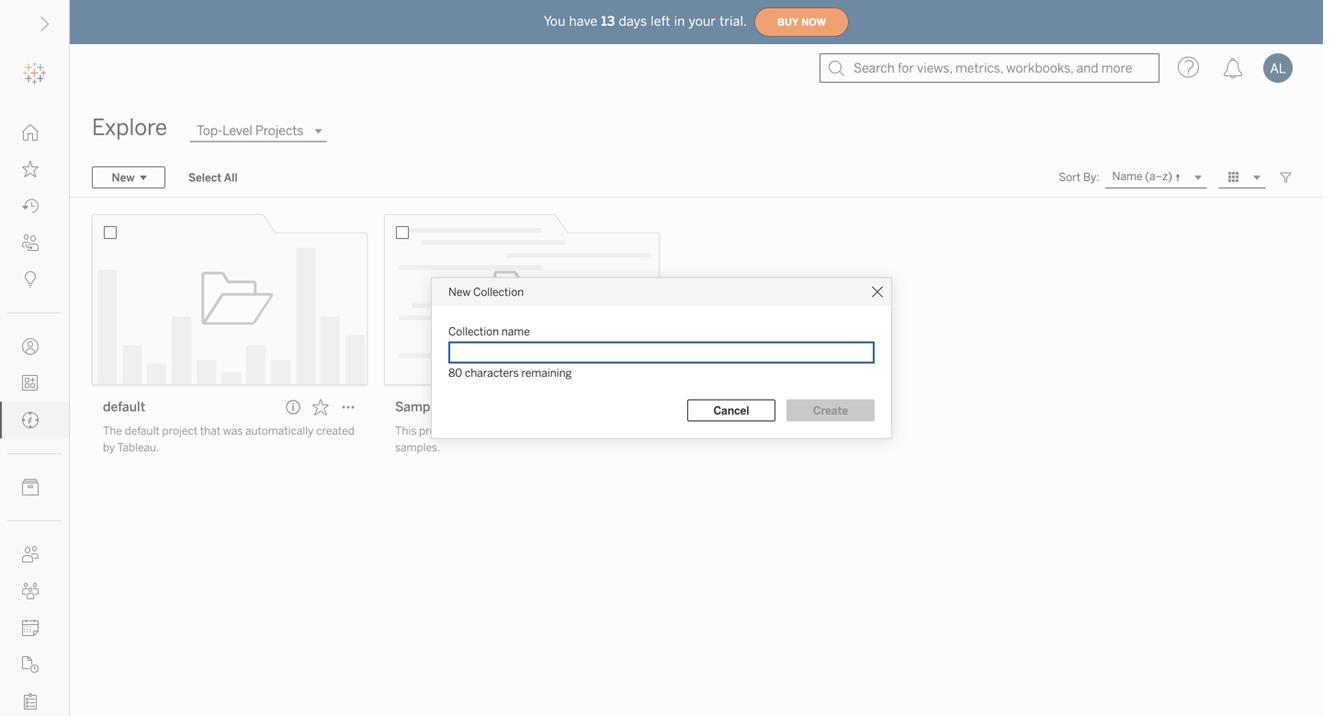 Task type: vqa. For each thing, say whether or not it's contained in the screenshot.
created
yes



Task type: locate. For each thing, give the bounding box(es) containing it.
days
[[619, 14, 648, 29]]

trial.
[[720, 14, 748, 29]]

the default project that was automatically created by tableau.
[[103, 424, 355, 454]]

automatically right was
[[245, 424, 314, 438]]

project inside this project includes automatically uploaded samples.
[[419, 424, 455, 438]]

sort by:
[[1060, 171, 1100, 184]]

project
[[162, 424, 198, 438], [419, 424, 455, 438]]

default
[[103, 399, 145, 415], [125, 424, 160, 438]]

collection
[[474, 285, 524, 299], [449, 325, 499, 338]]

project inside the default project that was automatically created by tableau.
[[162, 424, 198, 438]]

buy now button
[[755, 7, 850, 37]]

new inside dialog
[[449, 285, 471, 299]]

new inside popup button
[[112, 171, 135, 184]]

created
[[316, 424, 355, 438]]

now
[[802, 16, 827, 28]]

automatically right includes
[[502, 424, 570, 438]]

by
[[103, 441, 115, 454]]

1 project from the left
[[162, 424, 198, 438]]

1 automatically from the left
[[245, 424, 314, 438]]

collection down the new collection
[[449, 325, 499, 338]]

remaining
[[522, 366, 572, 380]]

new collection dialog
[[432, 278, 892, 438]]

samples.
[[395, 441, 440, 454]]

you
[[544, 14, 566, 29]]

new for new
[[112, 171, 135, 184]]

the
[[103, 424, 122, 438]]

1 horizontal spatial project
[[419, 424, 455, 438]]

80
[[449, 366, 463, 380]]

default up the the
[[103, 399, 145, 415]]

name
[[502, 325, 530, 338]]

0 vertical spatial default
[[103, 399, 145, 415]]

project left that
[[162, 424, 198, 438]]

new
[[112, 171, 135, 184], [449, 285, 471, 299]]

1 vertical spatial default
[[125, 424, 160, 438]]

0 vertical spatial new
[[112, 171, 135, 184]]

default image
[[92, 214, 368, 385]]

project up the samples.
[[419, 424, 455, 438]]

0 horizontal spatial automatically
[[245, 424, 314, 438]]

new down explore
[[112, 171, 135, 184]]

collection up the collection name
[[474, 285, 524, 299]]

includes
[[457, 424, 499, 438]]

1 vertical spatial new
[[449, 285, 471, 299]]

have
[[569, 14, 598, 29]]

0 horizontal spatial project
[[162, 424, 198, 438]]

new up the collection name
[[449, 285, 471, 299]]

automatically
[[245, 424, 314, 438], [502, 424, 570, 438]]

buy now
[[778, 16, 827, 28]]

1 vertical spatial collection
[[449, 325, 499, 338]]

main navigation. press the up and down arrow keys to access links. element
[[0, 114, 69, 716]]

2 automatically from the left
[[502, 424, 570, 438]]

automatically inside this project includes automatically uploaded samples.
[[502, 424, 570, 438]]

in
[[675, 14, 686, 29]]

default up tableau.
[[125, 424, 160, 438]]

sort
[[1060, 171, 1081, 184]]

1 horizontal spatial automatically
[[502, 424, 570, 438]]

your
[[689, 14, 716, 29]]

buy
[[778, 16, 799, 28]]

0 horizontal spatial new
[[112, 171, 135, 184]]

by:
[[1084, 171, 1100, 184]]

2 project from the left
[[419, 424, 455, 438]]

1 horizontal spatial new
[[449, 285, 471, 299]]



Task type: describe. For each thing, give the bounding box(es) containing it.
collection name
[[449, 325, 530, 338]]

this
[[395, 424, 417, 438]]

characters
[[465, 366, 519, 380]]

0 vertical spatial collection
[[474, 285, 524, 299]]

create
[[814, 404, 849, 417]]

was
[[223, 424, 243, 438]]

samples image
[[384, 214, 660, 385]]

80 characters remaining
[[449, 366, 572, 380]]

Collection name text field
[[449, 342, 875, 364]]

cancel
[[714, 404, 750, 417]]

select
[[188, 171, 222, 184]]

navigation panel element
[[0, 55, 69, 716]]

automatically inside the default project that was automatically created by tableau.
[[245, 424, 314, 438]]

tableau.
[[117, 441, 159, 454]]

samples
[[395, 399, 448, 415]]

cancel button
[[688, 399, 776, 422]]

that
[[200, 424, 221, 438]]

new for new collection
[[449, 285, 471, 299]]

all
[[224, 171, 238, 184]]

you have 13 days left in your trial.
[[544, 14, 748, 29]]

create button
[[787, 399, 875, 422]]

new button
[[92, 166, 165, 188]]

new collection
[[449, 285, 524, 299]]

default inside the default project that was automatically created by tableau.
[[125, 424, 160, 438]]

explore
[[92, 114, 167, 141]]

select all button
[[177, 166, 250, 188]]

this project includes automatically uploaded samples.
[[395, 424, 620, 454]]

uploaded
[[573, 424, 620, 438]]

left
[[651, 14, 671, 29]]

select all
[[188, 171, 238, 184]]

13
[[602, 14, 615, 29]]



